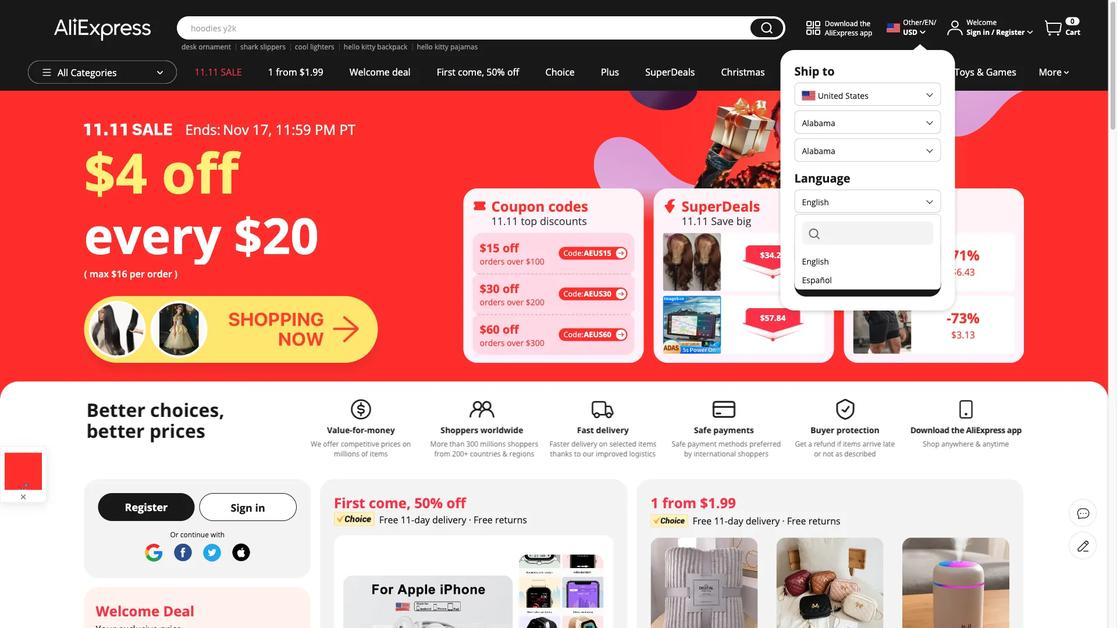 Task type: vqa. For each thing, say whether or not it's contained in the screenshot.
cool lighters link
yes



Task type: describe. For each thing, give the bounding box(es) containing it.
or continue with
[[170, 530, 225, 539]]

usd
[[903, 27, 918, 37]]

euro
[[824, 248, 842, 259]]

welcome for welcome deal
[[96, 602, 160, 621]]

app
[[860, 27, 873, 37]]

ship to
[[795, 63, 835, 79]]

desk ornament link
[[182, 42, 231, 52]]

pm
[[315, 120, 336, 139]]

ends:
[[185, 120, 221, 139]]

the
[[860, 18, 871, 28]]

1 alabama from the top
[[802, 117, 836, 128]]

11.11 for superdeals
[[682, 214, 709, 228]]

download the aliexpress app
[[825, 18, 873, 37]]

currency
[[795, 221, 847, 237]]

0 cart
[[1066, 16, 1081, 37]]

$57.84 link
[[663, 296, 825, 354]]

orders for $60
[[480, 337, 505, 348]]

-73% $3.13
[[947, 309, 980, 341]]

0 vertical spatial 1
[[268, 66, 274, 78]]

every
[[84, 201, 221, 269]]

$6.43
[[952, 266, 975, 278]]

to
[[823, 63, 835, 79]]

order
[[147, 268, 172, 280]]

$30 off orders over $200
[[480, 281, 545, 308]]

1 vertical spatial $1.99
[[700, 494, 736, 512]]

toys & games link
[[942, 61, 1030, 84]]

2 english from the top
[[802, 256, 829, 267]]

1 horizontal spatial 1
[[651, 494, 659, 512]]

0 horizontal spatial $1.99
[[300, 66, 323, 78]]

plus
[[601, 66, 619, 78]]

0 vertical spatial first
[[437, 66, 456, 78]]

( inside 'every $20 ( max $16 per order )'
[[84, 268, 87, 280]]

returns for first come, 50% off
[[495, 514, 527, 526]]

or
[[170, 530, 179, 539]]

usb cool mist sprayer portable 300ml electric air humidifier aroma oil diffuser with colorful night light for home car image
[[903, 538, 1010, 629]]

icon image for top picks
[[853, 199, 867, 213]]

11.11 for coupon codes
[[491, 214, 518, 228]]

0 vertical spatial (
[[820, 248, 822, 259]]

2022 new fashion female shoulder bag rhombus embroidered solid color chain women shoulder crossbody casual trendy phone bag image
[[777, 538, 884, 629]]

toys & games
[[955, 66, 1017, 78]]

first come, 50% off link
[[424, 61, 533, 84]]

day for $1.99
[[728, 515, 744, 528]]

choice image
[[334, 512, 375, 526]]

icon image for coupon codes
[[473, 199, 487, 213]]

$100
[[526, 256, 545, 267]]

0
[[1071, 16, 1075, 26]]

$3.13
[[952, 329, 975, 341]]

plus link
[[588, 61, 632, 84]]

continue
[[180, 530, 209, 539]]

deals
[[921, 214, 946, 228]]

max
[[89, 268, 109, 280]]

cool lighters
[[295, 42, 335, 52]]

code: for $60 off
[[564, 330, 584, 340]]

eur ( euro )
[[802, 248, 847, 259]]

$15 off orders over $100
[[480, 240, 545, 267]]

$200
[[526, 297, 545, 308]]

0 vertical spatial 50%
[[487, 66, 505, 78]]

11.11 top deals
[[872, 214, 946, 228]]

0 vertical spatial from
[[276, 66, 297, 78]]

welcome for welcome deal
[[350, 66, 390, 78]]

$20
[[234, 201, 319, 269]]

download
[[825, 18, 858, 28]]

71%
[[951, 246, 980, 265]]

$57.84
[[760, 312, 786, 324]]

1 from $1.99 link
[[255, 61, 337, 84]]

kitty for backpack
[[362, 42, 375, 52]]

$60 off orders over $300
[[480, 321, 545, 348]]

70x100cm milk velvet blanket, bed sheet, blanket, single dormitory, student coral velvet air conditioning, nap blanket, sofa image
[[651, 538, 758, 629]]

nov
[[223, 120, 249, 139]]

hello kitty backpack
[[344, 42, 408, 52]]

orders for $30
[[480, 297, 505, 308]]

free 11-day delivery · free returns for $1.99
[[693, 515, 841, 528]]

$4 off
[[84, 134, 239, 210]]

delivery for $1.99
[[746, 515, 780, 528]]

1 horizontal spatial from
[[663, 494, 697, 512]]

kitty for pajamas
[[435, 42, 449, 52]]

· for first come, 50% off
[[469, 514, 471, 526]]

choice link
[[533, 61, 588, 84]]

day for 50%
[[414, 514, 430, 526]]

christmas
[[721, 66, 765, 78]]

pop picture image
[[5, 453, 42, 490]]

other/ en /
[[903, 17, 937, 27]]

0 vertical spatial register
[[996, 27, 1025, 37]]

superdeals link
[[632, 61, 708, 84]]

1 vertical spatial superdeals
[[682, 197, 760, 216]]

code: for $30 off
[[564, 289, 584, 299]]

top for coupon
[[521, 214, 537, 228]]

hoodies y2k text field
[[185, 22, 745, 34]]

over for $15 off
[[507, 256, 524, 267]]

pajamas
[[450, 42, 478, 52]]

1 english from the top
[[802, 196, 829, 207]]

other/
[[903, 17, 925, 27]]

all
[[58, 66, 68, 79]]

welcome deal link
[[84, 588, 311, 629]]

sign for sign in / register
[[967, 27, 981, 37]]

aeus30
[[584, 289, 612, 299]]

superdeals inside 'superdeals' link
[[646, 66, 695, 78]]

in for sign in
[[255, 501, 265, 515]]

en
[[925, 17, 934, 27]]

11.11 save big
[[682, 214, 751, 228]]

11:59
[[276, 120, 311, 139]]

furniture
[[791, 66, 832, 78]]

11.11 for top picks
[[872, 214, 899, 228]]

over for $30 off
[[507, 297, 524, 308]]

$16
[[111, 268, 127, 280]]

73%
[[951, 309, 980, 328]]

0 vertical spatial 1 from $1.99
[[268, 66, 323, 78]]

per
[[130, 268, 145, 280]]

$15
[[480, 240, 500, 256]]

$30
[[480, 281, 500, 297]]

games
[[986, 66, 1017, 78]]

0 horizontal spatial register
[[125, 500, 168, 514]]

cool
[[295, 42, 309, 52]]

17,
[[253, 120, 272, 139]]

code: aeus15
[[564, 248, 612, 258]]

off for $15 off orders over $100
[[503, 240, 519, 256]]



Task type: locate. For each thing, give the bounding box(es) containing it.
kitty left pajamas
[[435, 42, 449, 52]]

close image
[[19, 493, 28, 502]]

0 vertical spatial first come, 50% off
[[437, 66, 519, 78]]

)
[[844, 248, 847, 259], [175, 268, 178, 280]]

0 vertical spatial alabama
[[802, 117, 836, 128]]

orders inside $15 off orders over $100
[[480, 256, 505, 267]]

11.11 left the picks
[[872, 214, 899, 228]]

0 horizontal spatial save
[[711, 214, 734, 228]]

2 vertical spatial welcome
[[96, 602, 160, 621]]

1 horizontal spatial day
[[728, 515, 744, 528]]

top left deals
[[902, 214, 918, 228]]

superdeals
[[646, 66, 695, 78], [682, 197, 760, 216]]

2 horizontal spatial welcome
[[967, 17, 997, 27]]

1 vertical spatial (
[[84, 268, 87, 280]]

top
[[872, 197, 898, 216]]

2023 smart watch android phone 1.44'' inch color screen bluetooth call blood oxygen/pressure monitoring smart watch women men image
[[519, 555, 604, 629]]

top for top
[[902, 214, 918, 228]]

/ for in
[[992, 27, 995, 37]]

11.11 left "big"
[[682, 214, 709, 228]]

welcome down hello kitty backpack
[[350, 66, 390, 78]]

alabama down "united"
[[802, 117, 836, 128]]

0 horizontal spatial 11-
[[401, 514, 414, 526]]

2 kitty from the left
[[435, 42, 449, 52]]

1 vertical spatial first come, 50% off
[[334, 494, 466, 512]]

None field
[[802, 222, 934, 245]]

2 hello from the left
[[417, 42, 433, 52]]

11.11
[[195, 66, 218, 78], [491, 214, 518, 228], [682, 214, 709, 228], [872, 214, 899, 228]]

icon image
[[473, 199, 487, 213], [663, 199, 677, 213], [853, 199, 867, 213]]

hello right backpack
[[417, 42, 433, 52]]

1 kitty from the left
[[362, 42, 375, 52]]

1 horizontal spatial in
[[983, 27, 990, 37]]

code: left the aeus15
[[564, 248, 584, 258]]

over left $100 in the left of the page
[[507, 256, 524, 267]]

choice
[[546, 66, 575, 78]]

top picks
[[872, 197, 937, 216]]

1 horizontal spatial sign
[[967, 27, 981, 37]]

1 horizontal spatial save
[[857, 279, 879, 291]]

welcome
[[967, 17, 997, 27], [350, 66, 390, 78], [96, 602, 160, 621]]

0 vertical spatial )
[[844, 248, 847, 259]]

/ for en
[[934, 17, 937, 27]]

off inside $30 off orders over $200
[[503, 281, 519, 297]]

welcome deal
[[96, 602, 194, 621]]

11.11 left sale
[[195, 66, 218, 78]]

&
[[977, 66, 984, 78]]

off inside $60 off orders over $300
[[503, 321, 519, 337]]

1 horizontal spatial /
[[992, 27, 995, 37]]

welcome up &
[[967, 17, 997, 27]]

1 vertical spatial orders
[[480, 297, 505, 308]]

1 vertical spatial welcome
[[350, 66, 390, 78]]

1 horizontal spatial )
[[844, 248, 847, 259]]

sale
[[221, 66, 242, 78]]

aeus15
[[584, 248, 612, 258]]

top left discounts
[[521, 214, 537, 228]]

1 vertical spatial alabama
[[802, 145, 836, 156]]

$60
[[480, 321, 500, 337]]

0 horizontal spatial delivery
[[432, 514, 466, 526]]

1 horizontal spatial welcome
[[350, 66, 390, 78]]

0 horizontal spatial /
[[934, 17, 937, 27]]

top
[[521, 214, 537, 228], [902, 214, 918, 228]]

save left "big"
[[711, 214, 734, 228]]

1
[[268, 66, 274, 78], [651, 494, 659, 512]]

welcome for welcome
[[967, 17, 997, 27]]

/
[[934, 17, 937, 27], [992, 27, 995, 37]]

0 horizontal spatial first
[[334, 494, 365, 512]]

0 vertical spatial come,
[[458, 66, 484, 78]]

50%
[[487, 66, 505, 78], [414, 494, 443, 512]]

0 horizontal spatial 1
[[268, 66, 274, 78]]

2 vertical spatial code:
[[564, 330, 584, 340]]

0 horizontal spatial day
[[414, 514, 430, 526]]

11.11 up $15
[[491, 214, 518, 228]]

over for $60 off
[[507, 337, 524, 348]]

save right "español"
[[857, 279, 879, 291]]

- inside -73% $3.13
[[947, 309, 951, 328]]

kitty
[[362, 42, 375, 52], [435, 42, 449, 52]]

sign for sign in
[[231, 501, 252, 515]]

from
[[276, 66, 297, 78], [663, 494, 697, 512]]

0 horizontal spatial hello
[[344, 42, 360, 52]]

shark
[[240, 42, 258, 52]]

1 horizontal spatial kitty
[[435, 42, 449, 52]]

0 vertical spatial orders
[[480, 256, 505, 267]]

pt
[[340, 120, 356, 139]]

1 horizontal spatial returns
[[809, 515, 841, 528]]

0 horizontal spatial free 11-day delivery · free returns
[[379, 514, 527, 526]]

shark slippers
[[240, 42, 286, 52]]

1 vertical spatial english
[[802, 256, 829, 267]]

/ right other/
[[934, 17, 937, 27]]

( left max at the left of the page
[[84, 268, 87, 280]]

-71% $6.43
[[947, 246, 980, 278]]

1 vertical spatial )
[[175, 268, 178, 280]]

0 vertical spatial $1.99
[[300, 66, 323, 78]]

2 vertical spatial over
[[507, 337, 524, 348]]

welcome inside welcome deal link
[[350, 66, 390, 78]]

1 over from the top
[[507, 256, 524, 267]]

free 11-day delivery · free returns
[[379, 514, 527, 526], [693, 515, 841, 528]]

0 horizontal spatial welcome
[[96, 602, 160, 621]]

$300
[[526, 337, 545, 348]]

welcome left deal
[[96, 602, 160, 621]]

1 top from the left
[[521, 214, 537, 228]]

hello right "lighters"
[[344, 42, 360, 52]]

) right euro
[[844, 248, 847, 259]]

1 horizontal spatial top
[[902, 214, 918, 228]]

0 vertical spatial save
[[711, 214, 734, 228]]

code: aeus60
[[564, 330, 612, 340]]

) right order
[[175, 268, 178, 280]]

1 vertical spatial 1 from $1.99
[[651, 494, 736, 512]]

1 vertical spatial come,
[[369, 494, 411, 512]]

deal
[[392, 66, 411, 78]]

· for 1 from $1.99
[[782, 515, 785, 528]]

hello for hello kitty pajamas
[[417, 42, 433, 52]]

codes
[[548, 197, 588, 216]]

- for 73%
[[947, 309, 951, 328]]

free 11-day delivery · free returns for 50%
[[379, 514, 527, 526]]

1 horizontal spatial ·
[[782, 515, 785, 528]]

desk ornament
[[182, 42, 231, 52]]

0 horizontal spatial in
[[255, 501, 265, 515]]

hello kitty pajamas
[[417, 42, 478, 52]]

returns for 1 from $1.99
[[809, 515, 841, 528]]

2 code: from the top
[[564, 289, 584, 299]]

come, inside first come, 50% off link
[[458, 66, 484, 78]]

delivery for 50%
[[432, 514, 466, 526]]

1 code: from the top
[[564, 248, 584, 258]]

welcome deal link
[[337, 61, 424, 84]]

code:
[[564, 248, 584, 258], [564, 289, 584, 299], [564, 330, 584, 340]]

orders up $60
[[480, 297, 505, 308]]

1 vertical spatial 50%
[[414, 494, 443, 512]]

0 horizontal spatial icon image
[[473, 199, 487, 213]]

1 horizontal spatial 11-
[[714, 515, 728, 528]]

0 horizontal spatial ·
[[469, 514, 471, 526]]

11.11 top discounts
[[491, 214, 587, 228]]

furniture link
[[778, 61, 845, 84]]

11-
[[401, 514, 414, 526], [714, 515, 728, 528]]

1 horizontal spatial come,
[[458, 66, 484, 78]]

2 - from the top
[[947, 309, 951, 328]]

/ up toys & games
[[992, 27, 995, 37]]

- for 71%
[[947, 246, 951, 265]]

11.11 sale
[[195, 66, 242, 78]]

0 vertical spatial in
[[983, 27, 990, 37]]

-
[[947, 246, 951, 265], [947, 309, 951, 328]]

save
[[711, 214, 734, 228], [857, 279, 879, 291]]

11- for $1.99
[[714, 515, 728, 528]]

1 vertical spatial from
[[663, 494, 697, 512]]

1 - from the top
[[947, 246, 951, 265]]

0 horizontal spatial kitty
[[362, 42, 375, 52]]

sign in / register
[[967, 27, 1025, 37]]

0 vertical spatial welcome
[[967, 17, 997, 27]]

orders
[[480, 256, 505, 267], [480, 297, 505, 308], [480, 337, 505, 348]]

11- for 50%
[[401, 514, 414, 526]]

discounts
[[540, 214, 587, 228]]

1 icon image from the left
[[473, 199, 487, 213]]

english up "español"
[[802, 256, 829, 267]]

delivery
[[432, 514, 466, 526], [746, 515, 780, 528]]

shark slippers link
[[240, 42, 286, 52]]

1 vertical spatial register
[[125, 500, 168, 514]]

code: for $15 off
[[564, 248, 584, 258]]

over left the $200
[[507, 297, 524, 308]]

off inside $15 off orders over $100
[[503, 240, 519, 256]]

every $20 ( max $16 per order )
[[84, 201, 319, 280]]

hello for hello kitty backpack
[[344, 42, 360, 52]]

0 horizontal spatial (
[[84, 268, 87, 280]]

alabama up language on the right top
[[802, 145, 836, 156]]

orders left $300
[[480, 337, 505, 348]]

0 horizontal spatial )
[[175, 268, 178, 280]]

2 top from the left
[[902, 214, 918, 228]]

orders inside $30 off orders over $200
[[480, 297, 505, 308]]

1 vertical spatial over
[[507, 297, 524, 308]]

2 orders from the top
[[480, 297, 505, 308]]

returns
[[495, 514, 527, 526], [809, 515, 841, 528]]

3 orders from the top
[[480, 337, 505, 348]]

language
[[795, 170, 851, 186]]

0 vertical spatial english
[[802, 196, 829, 207]]

categories
[[71, 66, 117, 79]]

None button
[[751, 19, 783, 37]]

1 horizontal spatial register
[[996, 27, 1025, 37]]

1 vertical spatial save
[[857, 279, 879, 291]]

0 horizontal spatial from
[[276, 66, 297, 78]]

0 horizontal spatial returns
[[495, 514, 527, 526]]

$34.22 link
[[663, 233, 825, 291]]

1 horizontal spatial $1.99
[[700, 494, 736, 512]]

cool lighters link
[[295, 42, 335, 52]]

0 horizontal spatial sign
[[231, 501, 252, 515]]

coupon bg image
[[473, 233, 635, 355]]

off for $4 off
[[162, 134, 239, 210]]

2 over from the top
[[507, 297, 524, 308]]

desk
[[182, 42, 197, 52]]

big
[[737, 214, 751, 228]]

1 hello from the left
[[344, 42, 360, 52]]

coupon codes
[[491, 197, 588, 216]]

2 alabama from the top
[[802, 145, 836, 156]]

over inside $60 off orders over $300
[[507, 337, 524, 348]]

ship
[[795, 63, 820, 79]]

- inside -71% $6.43
[[947, 246, 951, 265]]

with
[[211, 530, 225, 539]]

product image image
[[663, 233, 721, 291], [853, 233, 912, 291], [663, 296, 721, 354], [853, 296, 912, 354]]

1 vertical spatial in
[[255, 501, 265, 515]]

aeus60
[[584, 330, 612, 340]]

3 icon image from the left
[[853, 199, 867, 213]]

1 horizontal spatial 50%
[[487, 66, 505, 78]]

1 vertical spatial -
[[947, 309, 951, 328]]

cart
[[1066, 27, 1081, 37]]

) inside 'every $20 ( max $16 per order )'
[[175, 268, 178, 280]]

1 horizontal spatial 1 from $1.99
[[651, 494, 736, 512]]

0 horizontal spatial 50%
[[414, 494, 443, 512]]

1 horizontal spatial (
[[820, 248, 822, 259]]

welcome inside welcome deal link
[[96, 602, 160, 621]]

orders up $30
[[480, 256, 505, 267]]

( right eur
[[820, 248, 822, 259]]

english down language on the right top
[[802, 196, 829, 207]]

0 horizontal spatial 1 from $1.99
[[268, 66, 323, 78]]

0 vertical spatial sign
[[967, 27, 981, 37]]

code: left aeus30
[[564, 289, 584, 299]]

0 vertical spatial -
[[947, 246, 951, 265]]

off for $60 off orders over $300
[[503, 321, 519, 337]]

1 horizontal spatial icon image
[[663, 199, 677, 213]]

0 vertical spatial over
[[507, 256, 524, 267]]

orders inside $60 off orders over $300
[[480, 337, 505, 348]]

in for sign in / register
[[983, 27, 990, 37]]

0 horizontal spatial come,
[[369, 494, 411, 512]]

code: aeus30
[[564, 289, 612, 299]]

3 code: from the top
[[564, 330, 584, 340]]

united states
[[818, 90, 869, 101]]

kitty left backpack
[[362, 42, 375, 52]]

aliexpress
[[825, 27, 858, 37]]

1 vertical spatial sign
[[231, 501, 252, 515]]

$4
[[84, 134, 147, 210]]

eur
[[802, 248, 818, 259]]

icon image for superdeals
[[663, 199, 677, 213]]

come,
[[458, 66, 484, 78], [369, 494, 411, 512]]

·
[[469, 514, 471, 526], [782, 515, 785, 528]]

lighters
[[310, 42, 335, 52]]

3 over from the top
[[507, 337, 524, 348]]

2 icon image from the left
[[663, 199, 677, 213]]

orders for $15
[[480, 256, 505, 267]]

1 horizontal spatial first
[[437, 66, 456, 78]]

1 vertical spatial code:
[[564, 289, 584, 299]]

ends: nov 17, 11:59 pm pt
[[185, 120, 356, 139]]

off
[[507, 66, 519, 78], [162, 134, 239, 210], [503, 240, 519, 256], [503, 281, 519, 297], [503, 321, 519, 337], [447, 494, 466, 512]]

over inside $15 off orders over $100
[[507, 256, 524, 267]]

deal
[[163, 602, 194, 621]]

1 vertical spatial 1
[[651, 494, 659, 512]]

0 vertical spatial superdeals
[[646, 66, 695, 78]]

1 orders from the top
[[480, 256, 505, 267]]

over left $300
[[507, 337, 524, 348]]

1 horizontal spatial hello
[[417, 42, 433, 52]]

0 horizontal spatial top
[[521, 214, 537, 228]]

welcome deal
[[350, 66, 411, 78]]

1 horizontal spatial free 11-day delivery · free returns
[[693, 515, 841, 528]]

christmas link
[[708, 61, 778, 84]]

united
[[818, 90, 843, 101]]

$34.22
[[760, 250, 786, 261]]

hello
[[344, 42, 360, 52], [417, 42, 433, 52]]

1 vertical spatial first
[[334, 494, 365, 512]]

2 vertical spatial orders
[[480, 337, 505, 348]]

0 vertical spatial code:
[[564, 248, 584, 258]]

code: left aeus60
[[564, 330, 584, 340]]

1 horizontal spatial delivery
[[746, 515, 780, 528]]

off for $30 off orders over $200
[[503, 281, 519, 297]]

over inside $30 off orders over $200
[[507, 297, 524, 308]]

2 horizontal spatial icon image
[[853, 199, 867, 213]]



